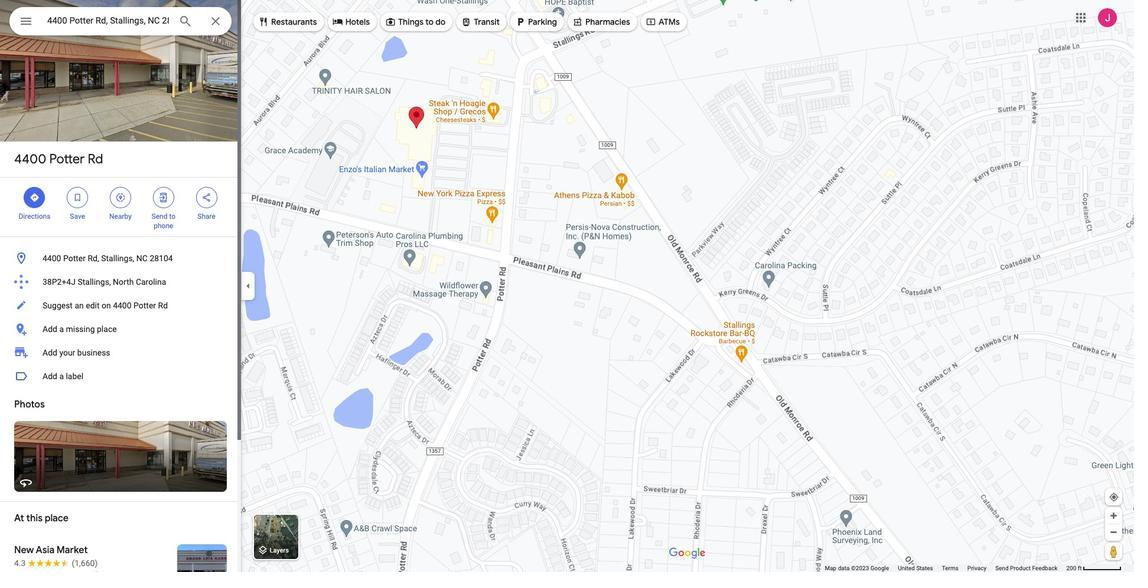 Task type: vqa. For each thing, say whether or not it's contained in the screenshot.
4400
yes



Task type: describe. For each thing, give the bounding box(es) containing it.
states
[[916, 566, 933, 572]]

north
[[113, 278, 134, 287]]

united states button
[[898, 565, 933, 573]]

0 horizontal spatial rd
[[88, 151, 103, 168]]

united
[[898, 566, 915, 572]]


[[385, 15, 396, 28]]

photos
[[14, 399, 45, 411]]

nearby
[[109, 213, 132, 221]]

4400 potter rd, stallings, nc 28104
[[43, 254, 173, 263]]

label
[[66, 372, 83, 382]]

38p2+4j stallings, north carolina
[[43, 278, 166, 287]]

your
[[59, 348, 75, 358]]

map
[[825, 566, 836, 572]]

send for send to phone
[[152, 213, 167, 221]]

1 vertical spatial stallings,
[[78, 278, 111, 287]]

nc
[[136, 254, 148, 263]]


[[115, 191, 126, 204]]


[[19, 13, 33, 30]]

to inside  things to do
[[425, 17, 434, 27]]

privacy button
[[967, 565, 986, 573]]


[[158, 191, 169, 204]]

potter for rd
[[49, 151, 85, 168]]

a for label
[[59, 372, 64, 382]]

add your business
[[43, 348, 110, 358]]

none field inside 4400 potter rd, stallings, nc 28104 field
[[47, 14, 169, 28]]

suggest
[[43, 301, 73, 311]]

to inside send to phone
[[169, 213, 175, 221]]

 pharmacies
[[572, 15, 630, 28]]

asia
[[36, 545, 54, 557]]

google account: james peterson  
(james.peterson1902@gmail.com) image
[[1098, 8, 1117, 27]]

send for send product feedback
[[995, 566, 1009, 572]]

4400 potter rd main content
[[0, 0, 241, 573]]

4.3
[[14, 559, 26, 569]]


[[646, 15, 656, 28]]

 button
[[9, 7, 43, 38]]

4400 potter rd, stallings, nc 28104 button
[[0, 247, 241, 271]]

add your business link
[[0, 341, 241, 365]]

©2023
[[851, 566, 869, 572]]

2 vertical spatial 4400
[[113, 301, 131, 311]]

potter for rd,
[[63, 254, 86, 263]]

new
[[14, 545, 34, 557]]

200 ft button
[[1066, 566, 1122, 572]]

this
[[26, 513, 43, 525]]

 search field
[[9, 7, 232, 38]]

rd inside button
[[158, 301, 168, 311]]

an
[[75, 301, 84, 311]]

business
[[77, 348, 110, 358]]

200
[[1066, 566, 1076, 572]]


[[572, 15, 583, 28]]

a for missing
[[59, 325, 64, 334]]

rd,
[[88, 254, 99, 263]]

add a label
[[43, 372, 83, 382]]

missing
[[66, 325, 95, 334]]

suggest an edit on 4400 potter rd
[[43, 301, 168, 311]]

4400 for 4400 potter rd
[[14, 151, 46, 168]]


[[332, 15, 343, 28]]

share
[[197, 213, 215, 221]]

send to phone
[[152, 213, 175, 230]]

atms
[[659, 17, 680, 27]]

send product feedback
[[995, 566, 1058, 572]]



Task type: locate. For each thing, give the bounding box(es) containing it.

[[515, 15, 526, 28]]

1 vertical spatial a
[[59, 372, 64, 382]]

 restaurants
[[258, 15, 317, 28]]

things
[[398, 17, 424, 27]]

place right 'this'
[[45, 513, 68, 525]]

add inside button
[[43, 325, 57, 334]]

0 horizontal spatial place
[[45, 513, 68, 525]]

place inside button
[[97, 325, 117, 334]]

rd up actions for 4400 potter rd region
[[88, 151, 103, 168]]

0 vertical spatial send
[[152, 213, 167, 221]]

carolina
[[136, 278, 166, 287]]

to up phone
[[169, 213, 175, 221]]

a left missing
[[59, 325, 64, 334]]

1 horizontal spatial rd
[[158, 301, 168, 311]]

terms
[[942, 566, 959, 572]]

layers
[[270, 548, 289, 555]]

38p2+4j
[[43, 278, 76, 287]]

 hotels
[[332, 15, 370, 28]]

add for add your business
[[43, 348, 57, 358]]

pharmacies
[[585, 17, 630, 27]]

restaurants
[[271, 17, 317, 27]]

market
[[57, 545, 88, 557]]

send left product
[[995, 566, 1009, 572]]

add a label button
[[0, 365, 241, 389]]

footer
[[825, 565, 1066, 573]]

1 a from the top
[[59, 325, 64, 334]]

0 horizontal spatial send
[[152, 213, 167, 221]]

suggest an edit on 4400 potter rd button
[[0, 294, 241, 318]]

2 vertical spatial potter
[[134, 301, 156, 311]]

add a missing place button
[[0, 318, 241, 341]]

stallings,
[[101, 254, 134, 263], [78, 278, 111, 287]]

actions for 4400 potter rd region
[[0, 178, 241, 237]]

2 add from the top
[[43, 348, 57, 358]]

add for add a missing place
[[43, 325, 57, 334]]

place down on
[[97, 325, 117, 334]]

rd
[[88, 151, 103, 168], [158, 301, 168, 311]]

0 vertical spatial add
[[43, 325, 57, 334]]

parking
[[528, 17, 557, 27]]

add down the suggest on the left
[[43, 325, 57, 334]]

add left label
[[43, 372, 57, 382]]

google
[[870, 566, 889, 572]]

directions
[[19, 213, 50, 221]]

to
[[425, 17, 434, 27], [169, 213, 175, 221]]

stallings, down "rd,"
[[78, 278, 111, 287]]

send up phone
[[152, 213, 167, 221]]

1 vertical spatial rd
[[158, 301, 168, 311]]

phone
[[154, 222, 173, 230]]

 things to do
[[385, 15, 446, 28]]

4400 potter rd
[[14, 151, 103, 168]]

28104
[[150, 254, 173, 263]]

add a missing place
[[43, 325, 117, 334]]

product
[[1010, 566, 1031, 572]]

add for add a label
[[43, 372, 57, 382]]

zoom in image
[[1109, 512, 1118, 521]]

new asia market
[[14, 545, 88, 557]]

hotels
[[345, 17, 370, 27]]

a
[[59, 325, 64, 334], [59, 372, 64, 382]]

1 add from the top
[[43, 325, 57, 334]]

4400 for 4400 potter rd, stallings, nc 28104
[[43, 254, 61, 263]]

1 vertical spatial place
[[45, 513, 68, 525]]

show your location image
[[1109, 493, 1119, 503]]

0 vertical spatial place
[[97, 325, 117, 334]]

a left label
[[59, 372, 64, 382]]

send inside button
[[995, 566, 1009, 572]]

1 vertical spatial add
[[43, 348, 57, 358]]

ft
[[1078, 566, 1082, 572]]

united states
[[898, 566, 933, 572]]

add left your
[[43, 348, 57, 358]]

stallings, up 38p2+4j stallings, north carolina button
[[101, 254, 134, 263]]

potter
[[49, 151, 85, 168], [63, 254, 86, 263], [134, 301, 156, 311]]

do
[[435, 17, 446, 27]]

1 horizontal spatial send
[[995, 566, 1009, 572]]

to left do
[[425, 17, 434, 27]]

feedback
[[1032, 566, 1058, 572]]

potter left "rd,"
[[63, 254, 86, 263]]

1 vertical spatial potter
[[63, 254, 86, 263]]

data
[[838, 566, 850, 572]]

1 vertical spatial to
[[169, 213, 175, 221]]

4400
[[14, 151, 46, 168], [43, 254, 61, 263], [113, 301, 131, 311]]

3 add from the top
[[43, 372, 57, 382]]

1 horizontal spatial place
[[97, 325, 117, 334]]

4400 Potter Rd, Stallings, NC 28104 field
[[9, 7, 232, 35]]

terms button
[[942, 565, 959, 573]]

edit
[[86, 301, 100, 311]]

2 vertical spatial add
[[43, 372, 57, 382]]

0 vertical spatial potter
[[49, 151, 85, 168]]

transit
[[474, 17, 500, 27]]

200 ft
[[1066, 566, 1082, 572]]


[[258, 15, 269, 28]]

potter up ''
[[49, 151, 85, 168]]

0 vertical spatial 4400
[[14, 151, 46, 168]]

1 horizontal spatial to
[[425, 17, 434, 27]]

place
[[97, 325, 117, 334], [45, 513, 68, 525]]

(1,660)
[[72, 559, 98, 569]]

on
[[102, 301, 111, 311]]

at this place
[[14, 513, 68, 525]]

save
[[70, 213, 85, 221]]

google maps element
[[0, 0, 1134, 573]]

send product feedback button
[[995, 565, 1058, 573]]

0 vertical spatial a
[[59, 325, 64, 334]]

 atms
[[646, 15, 680, 28]]

send inside send to phone
[[152, 213, 167, 221]]

map data ©2023 google
[[825, 566, 889, 572]]

rd down carolina at the left
[[158, 301, 168, 311]]

at
[[14, 513, 24, 525]]

38p2+4j stallings, north carolina button
[[0, 271, 241, 294]]

4400 up 38p2+4j
[[43, 254, 61, 263]]

1 vertical spatial 4400
[[43, 254, 61, 263]]

footer containing map data ©2023 google
[[825, 565, 1066, 573]]

add inside 'button'
[[43, 372, 57, 382]]

privacy
[[967, 566, 986, 572]]

0 vertical spatial to
[[425, 17, 434, 27]]

zoom out image
[[1109, 529, 1118, 537]]

potter down carolina at the left
[[134, 301, 156, 311]]


[[29, 191, 40, 204]]

4400 right on
[[113, 301, 131, 311]]

add
[[43, 325, 57, 334], [43, 348, 57, 358], [43, 372, 57, 382]]

 transit
[[461, 15, 500, 28]]

0 horizontal spatial to
[[169, 213, 175, 221]]

0 vertical spatial stallings,
[[101, 254, 134, 263]]


[[201, 191, 212, 204]]

1 vertical spatial send
[[995, 566, 1009, 572]]


[[461, 15, 471, 28]]

a inside 'button'
[[59, 372, 64, 382]]

None field
[[47, 14, 169, 28]]

4.3 stars 1,660 reviews image
[[14, 558, 98, 570]]

a inside button
[[59, 325, 64, 334]]

4400 up 
[[14, 151, 46, 168]]

show street view coverage image
[[1105, 543, 1122, 561]]

footer inside 'google maps' element
[[825, 565, 1066, 573]]


[[72, 191, 83, 204]]

0 vertical spatial rd
[[88, 151, 103, 168]]

collapse side panel image
[[242, 280, 255, 293]]

2 a from the top
[[59, 372, 64, 382]]

 parking
[[515, 15, 557, 28]]

send
[[152, 213, 167, 221], [995, 566, 1009, 572]]



